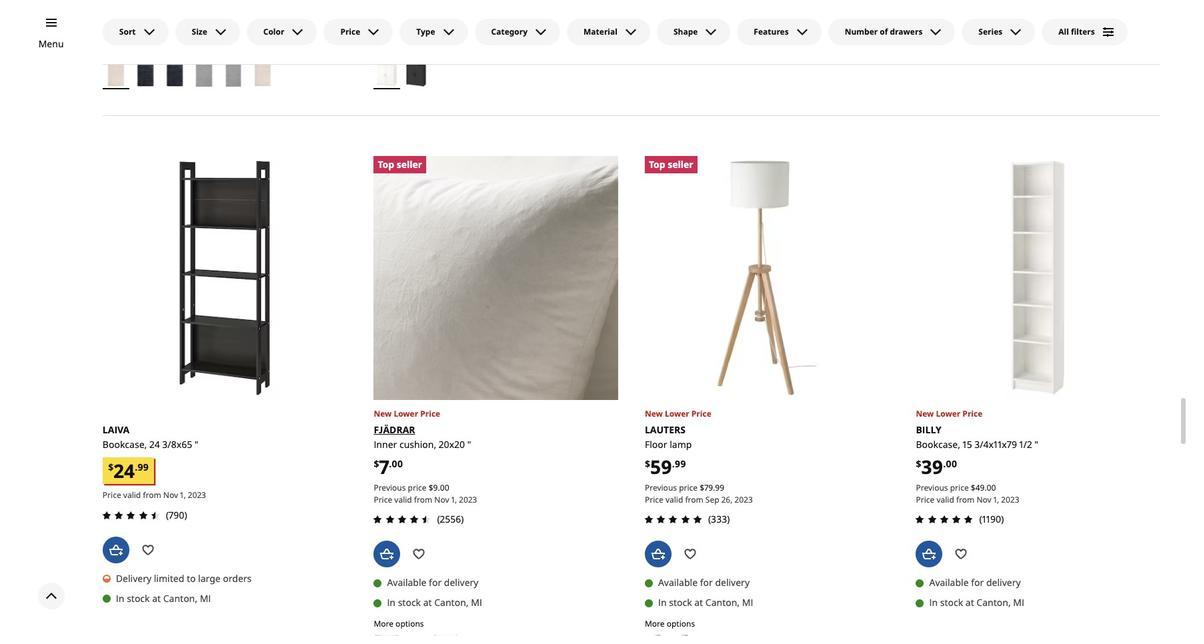 Task type: vqa. For each thing, say whether or not it's contained in the screenshot.
46 products element
no



Task type: locate. For each thing, give the bounding box(es) containing it.
delivery down (2556)
[[444, 577, 479, 589]]

. up previous price $ 49 . 00 price valid from nov 1, 2023
[[943, 458, 946, 470]]

00 right "39"
[[946, 458, 957, 470]]

in stock at canton, mi
[[658, 21, 753, 33], [116, 25, 211, 38], [387, 25, 482, 38], [116, 592, 211, 605], [658, 597, 753, 609], [387, 597, 482, 609], [930, 597, 1025, 609]]

1, up "(790)"
[[180, 490, 186, 501]]

2 lower from the left
[[394, 408, 418, 420]]

features button
[[737, 19, 822, 45]]

from
[[143, 490, 161, 501], [685, 494, 704, 506], [414, 494, 432, 506], [957, 494, 975, 506]]

99 right 79
[[715, 482, 724, 494]]

$ 24 . 99
[[108, 458, 149, 483]]

previous
[[645, 482, 677, 494], [374, 482, 406, 494], [916, 482, 948, 494]]

1 new from the left
[[645, 408, 663, 420]]

. up price valid from nov 1, 2023
[[135, 461, 138, 474]]

review: 4.4 out of 5 stars. total reviews: 2556 image
[[370, 512, 435, 528]]

nov down 49
[[977, 494, 992, 506]]

valid up review: 4.6 out of 5 stars. total reviews: 790 image
[[123, 490, 141, 501]]

stock
[[669, 21, 692, 33], [127, 25, 150, 38], [398, 25, 421, 38], [127, 592, 150, 605], [669, 597, 692, 609], [398, 597, 421, 609], [940, 597, 963, 609]]

top seller for "
[[378, 158, 422, 170]]

price button
[[324, 19, 393, 45]]

0 horizontal spatial bookcase,
[[103, 438, 147, 451]]

sort
[[119, 26, 136, 37]]

previous down "39"
[[916, 482, 948, 494]]

2 horizontal spatial previous
[[916, 482, 948, 494]]

00 right 9
[[440, 482, 449, 494]]

. up (1190)
[[985, 482, 987, 494]]

00 right 49
[[987, 482, 996, 494]]

26,
[[722, 494, 733, 506]]

99 inside previous price $ 79 . 99 price valid from sep 26, 2023
[[715, 482, 724, 494]]

price left 9
[[408, 482, 427, 494]]

2 horizontal spatial new
[[916, 408, 934, 420]]

1, inside previous price $ 9 . 00 price valid from nov 1, 2023
[[451, 494, 457, 506]]

3 lower from the left
[[936, 408, 961, 420]]

2 horizontal spatial price
[[950, 482, 969, 494]]

2 seller from the left
[[668, 158, 694, 170]]

15
[[963, 438, 972, 451]]

7
[[379, 454, 389, 480]]

2 " from the left
[[467, 438, 471, 451]]

top
[[378, 158, 394, 170], [649, 158, 665, 170]]

1, up (1190)
[[994, 494, 999, 506]]

top seller
[[378, 158, 422, 170], [649, 158, 694, 170]]

2023 inside previous price $ 9 . 00 price valid from nov 1, 2023
[[459, 494, 477, 506]]

lower up "billy"
[[936, 408, 961, 420]]

1 horizontal spatial top seller
[[649, 158, 694, 170]]

1 horizontal spatial top
[[649, 158, 665, 170]]

1 previous from the left
[[645, 482, 677, 494]]

all filters button
[[1042, 19, 1128, 45]]

price left 49
[[950, 482, 969, 494]]

valid inside previous price $ 49 . 00 price valid from nov 1, 2023
[[937, 494, 954, 506]]

2 horizontal spatial 99
[[715, 482, 724, 494]]

bookcase, down "billy"
[[916, 438, 961, 451]]

1 lower from the left
[[665, 408, 690, 420]]

available for 39
[[930, 577, 969, 589]]

2 horizontal spatial "
[[1035, 438, 1039, 451]]

lower inside new lower price billy bookcase, 15 3/4x11x79 1/2 " $ 39 . 00
[[936, 408, 961, 420]]

. up sep
[[713, 482, 715, 494]]

1/2
[[1020, 438, 1032, 451]]

sep
[[706, 494, 720, 506]]

0 horizontal spatial lower
[[394, 408, 418, 420]]

for down (1190)
[[971, 577, 984, 589]]

menu
[[38, 37, 64, 50]]

3 previous from the left
[[916, 482, 948, 494]]

" right 20x20
[[467, 438, 471, 451]]

lower up lauters
[[665, 408, 690, 420]]

size button
[[175, 19, 240, 45]]

2023
[[188, 490, 206, 501], [735, 494, 753, 506], [459, 494, 477, 506], [1002, 494, 1020, 506]]

price
[[340, 26, 360, 37], [692, 408, 712, 420], [420, 408, 440, 420], [963, 408, 983, 420], [103, 490, 121, 501], [645, 494, 664, 506], [374, 494, 392, 506], [916, 494, 935, 506]]

bookcase, down laiva
[[103, 438, 147, 451]]

previous price $ 9 . 00 price valid from nov 1, 2023
[[374, 482, 477, 506]]

. inside '$ 24 . 99'
[[135, 461, 138, 474]]

0 horizontal spatial 99
[[138, 461, 149, 474]]

previous down 59
[[645, 482, 677, 494]]

in
[[658, 21, 667, 33], [116, 25, 124, 38], [387, 25, 396, 38], [116, 592, 124, 605], [658, 597, 667, 609], [387, 597, 396, 609], [930, 597, 938, 609]]

1 horizontal spatial "
[[467, 438, 471, 451]]

new lower price fjädrar inner cushion, 20x20 " $ 7 . 00
[[374, 408, 471, 480]]

valid inside previous price $ 9 . 00 price valid from nov 1, 2023
[[394, 494, 412, 506]]

2023 right "26,"
[[735, 494, 753, 506]]

2023 up (1190)
[[1002, 494, 1020, 506]]

2 horizontal spatial nov
[[977, 494, 992, 506]]

1 vertical spatial 24
[[114, 458, 135, 483]]

lower for 59
[[665, 408, 690, 420]]

nov inside previous price $ 49 . 00 price valid from nov 1, 2023
[[977, 494, 992, 506]]

3 price from the left
[[950, 482, 969, 494]]

0 horizontal spatial seller
[[397, 158, 422, 170]]

available up 'type'
[[387, 5, 427, 18]]

$ inside previous price $ 79 . 99 price valid from sep 26, 2023
[[700, 482, 705, 494]]

price inside previous price $ 79 . 99 price valid from sep 26, 2023
[[645, 494, 664, 506]]

0 horizontal spatial top seller
[[378, 158, 422, 170]]

large
[[198, 572, 221, 585]]

delivery
[[116, 572, 152, 585]]

from up review: 4.8 out of 5 stars. total reviews: 1190 image
[[957, 494, 975, 506]]

00
[[392, 458, 403, 470], [946, 458, 957, 470], [440, 482, 449, 494], [987, 482, 996, 494]]

. up (2556)
[[438, 482, 440, 494]]

to
[[187, 572, 196, 585]]

nov up "(790)"
[[163, 490, 178, 501]]

price inside previous price $ 79 . 99 price valid from sep 26, 2023
[[679, 482, 698, 494]]

new for 39
[[916, 408, 934, 420]]

available down review: 4.8 out of 5 stars. total reviews: 1190 image
[[930, 577, 969, 589]]

1 horizontal spatial 24
[[149, 438, 160, 451]]

1 " from the left
[[195, 438, 199, 451]]

valid for 7
[[394, 494, 412, 506]]

available down "review: 4.8 out of 5 stars. total reviews: 333" image
[[658, 577, 698, 589]]

2 top seller from the left
[[649, 158, 694, 170]]

nov down 9
[[434, 494, 449, 506]]

1 seller from the left
[[397, 158, 422, 170]]

"
[[195, 438, 199, 451], [467, 438, 471, 451], [1035, 438, 1039, 451]]

available for delivery
[[116, 5, 207, 18], [387, 5, 479, 18], [658, 577, 750, 589], [387, 577, 479, 589], [930, 577, 1021, 589]]

2023 for 7
[[459, 494, 477, 506]]

24 left 3/8x65
[[149, 438, 160, 451]]

from inside previous price $ 79 . 99 price valid from sep 26, 2023
[[685, 494, 704, 506]]

1, up (2556)
[[451, 494, 457, 506]]

limited
[[154, 572, 184, 585]]

options
[[124, 47, 153, 58], [396, 47, 424, 58], [667, 619, 695, 630], [396, 619, 424, 630]]

price inside previous price $ 49 . 00 price valid from nov 1, 2023
[[950, 482, 969, 494]]

1 price from the left
[[679, 482, 698, 494]]

new for 59
[[645, 408, 663, 420]]

new inside new lower price billy bookcase, 15 3/4x11x79 1/2 " $ 39 . 00
[[916, 408, 934, 420]]

valid up "review: 4.8 out of 5 stars. total reviews: 333" image
[[666, 494, 683, 506]]

bookcase, inside new lower price billy bookcase, 15 3/4x11x79 1/2 " $ 39 . 00
[[916, 438, 961, 451]]

previous inside previous price $ 49 . 00 price valid from nov 1, 2023
[[916, 482, 948, 494]]

99 down lamp
[[675, 458, 686, 470]]

price inside previous price $ 9 . 00 price valid from nov 1, 2023
[[408, 482, 427, 494]]

lower for 39
[[936, 408, 961, 420]]

delivery down (333)
[[715, 577, 750, 589]]

top for "
[[378, 158, 394, 170]]

price inside previous price $ 9 . 00 price valid from nov 1, 2023
[[374, 494, 392, 506]]

(333)
[[708, 513, 730, 526]]

price
[[679, 482, 698, 494], [408, 482, 427, 494], [950, 482, 969, 494]]

features
[[754, 26, 789, 37]]

available for delivery down (333)
[[658, 577, 750, 589]]

canton,
[[706, 21, 740, 33], [998, 21, 1032, 33], [163, 25, 197, 38], [434, 25, 469, 38], [163, 592, 197, 605], [706, 597, 740, 609], [434, 597, 469, 609], [977, 597, 1011, 609]]

" right 3/8x65
[[195, 438, 199, 451]]

2023 inside previous price $ 79 . 99 price valid from sep 26, 2023
[[735, 494, 753, 506]]

new up fjädrar
[[374, 408, 392, 420]]

1 horizontal spatial nov
[[434, 494, 449, 506]]

0 horizontal spatial top
[[378, 158, 394, 170]]

type
[[416, 26, 435, 37]]

delivery down (1190)
[[987, 577, 1021, 589]]

2 horizontal spatial 1,
[[994, 494, 999, 506]]

available down review: 4.4 out of 5 stars. total reviews: 2556 image
[[387, 577, 427, 589]]

1 top from the left
[[378, 158, 394, 170]]

delivery
[[173, 5, 207, 18], [444, 5, 479, 18], [715, 577, 750, 589], [444, 577, 479, 589], [987, 577, 1021, 589]]

. down lamp
[[672, 458, 675, 470]]

99 up price valid from nov 1, 2023
[[138, 461, 149, 474]]

2 new from the left
[[374, 408, 392, 420]]

" inside laiva bookcase, 24 3/8x65 "
[[195, 438, 199, 451]]

. down 'inner'
[[389, 458, 392, 470]]

0 horizontal spatial previous
[[374, 482, 406, 494]]

" right 1/2
[[1035, 438, 1039, 451]]

available
[[116, 5, 155, 18], [387, 5, 427, 18], [658, 577, 698, 589], [387, 577, 427, 589], [930, 577, 969, 589]]

new up "billy"
[[916, 408, 934, 420]]

delivery limited to large orders
[[116, 572, 252, 585]]

new inside "new lower price fjädrar inner cushion, 20x20 " $ 7 . 00"
[[374, 408, 392, 420]]

0 horizontal spatial new
[[374, 408, 392, 420]]

nov inside previous price $ 9 . 00 price valid from nov 1, 2023
[[434, 494, 449, 506]]

2023 for 39
[[1002, 494, 1020, 506]]

available for delivery up 'sort' popup button
[[116, 5, 207, 18]]

0 horizontal spatial 24
[[114, 458, 135, 483]]

1 horizontal spatial seller
[[668, 158, 694, 170]]

color button
[[247, 19, 317, 45]]

2 horizontal spatial lower
[[936, 408, 961, 420]]

price left 79
[[679, 482, 698, 494]]

99
[[675, 458, 686, 470], [138, 461, 149, 474], [715, 482, 724, 494]]

lower inside "new lower price fjädrar inner cushion, 20x20 " $ 7 . 00"
[[394, 408, 418, 420]]

0 horizontal spatial price
[[408, 482, 427, 494]]

new lower price lauters floor lamp $ 59 . 99
[[645, 408, 712, 480]]

delivery for 39
[[987, 577, 1021, 589]]

3 " from the left
[[1035, 438, 1039, 451]]

more
[[103, 47, 122, 58], [374, 47, 394, 58], [645, 619, 665, 630], [374, 619, 394, 630]]

price valid from nov 1, 2023
[[103, 490, 206, 501]]

0 vertical spatial 24
[[149, 438, 160, 451]]

price inside previous price $ 49 . 00 price valid from nov 1, 2023
[[916, 494, 935, 506]]

$ inside "new lower price fjädrar inner cushion, 20x20 " $ 7 . 00"
[[374, 458, 379, 470]]

available for delivery up type popup button
[[387, 5, 479, 18]]

from inside previous price $ 49 . 00 price valid from nov 1, 2023
[[957, 494, 975, 506]]

previous inside previous price $ 79 . 99 price valid from sep 26, 2023
[[645, 482, 677, 494]]

running
[[930, 21, 967, 33]]

2 price from the left
[[408, 482, 427, 494]]

lower inside new lower price lauters floor lamp $ 59 . 99
[[665, 408, 690, 420]]

1 horizontal spatial bookcase,
[[916, 438, 961, 451]]

.
[[672, 458, 675, 470], [389, 458, 392, 470], [943, 458, 946, 470], [135, 461, 138, 474], [713, 482, 715, 494], [438, 482, 440, 494], [985, 482, 987, 494]]

0 horizontal spatial nov
[[163, 490, 178, 501]]

lower
[[665, 408, 690, 420], [394, 408, 418, 420], [936, 408, 961, 420]]

previous price $ 79 . 99 price valid from sep 26, 2023
[[645, 482, 753, 506]]

for
[[158, 5, 171, 18], [429, 5, 442, 18], [700, 577, 713, 589], [429, 577, 442, 589], [971, 577, 984, 589]]

2 top from the left
[[649, 158, 665, 170]]

nov
[[163, 490, 178, 501], [434, 494, 449, 506], [977, 494, 992, 506]]

from left sep
[[685, 494, 704, 506]]

previous for 59
[[645, 482, 677, 494]]

00 inside previous price $ 49 . 00 price valid from nov 1, 2023
[[987, 482, 996, 494]]

1 top seller from the left
[[378, 158, 422, 170]]

type button
[[400, 19, 468, 45]]

new inside new lower price lauters floor lamp $ 59 . 99
[[645, 408, 663, 420]]

from inside previous price $ 9 . 00 price valid from nov 1, 2023
[[414, 494, 432, 506]]

for down (2556)
[[429, 577, 442, 589]]

drawers
[[890, 26, 923, 37]]

49
[[976, 482, 985, 494]]

20x20
[[439, 438, 465, 451]]

24 up price valid from nov 1, 2023
[[114, 458, 135, 483]]

3/4x11x79
[[975, 438, 1017, 451]]

1 horizontal spatial previous
[[645, 482, 677, 494]]

review: 4.8 out of 5 stars. total reviews: 1190 image
[[912, 512, 977, 528]]

previous down 7
[[374, 482, 406, 494]]

1,
[[180, 490, 186, 501], [451, 494, 457, 506], [994, 494, 999, 506]]

cushion,
[[400, 438, 436, 451]]

. inside new lower price billy bookcase, 15 3/4x11x79 1/2 " $ 39 . 00
[[943, 458, 946, 470]]

79
[[705, 482, 713, 494]]

2023 for 59
[[735, 494, 753, 506]]

more options
[[103, 47, 153, 58], [374, 47, 424, 58], [645, 619, 695, 630], [374, 619, 424, 630]]

filters
[[1071, 26, 1095, 37]]

00 inside "new lower price fjädrar inner cushion, 20x20 " $ 7 . 00"
[[392, 458, 403, 470]]

2023 inside previous price $ 49 . 00 price valid from nov 1, 2023
[[1002, 494, 1020, 506]]

mi
[[742, 21, 753, 33], [1034, 21, 1045, 33], [200, 25, 211, 38], [471, 25, 482, 38], [200, 592, 211, 605], [742, 597, 753, 609], [471, 597, 482, 609], [1013, 597, 1025, 609]]

valid
[[123, 490, 141, 501], [666, 494, 683, 506], [394, 494, 412, 506], [937, 494, 954, 506]]

price for 7
[[408, 482, 427, 494]]

valid up review: 4.8 out of 5 stars. total reviews: 1190 image
[[937, 494, 954, 506]]

. inside previous price $ 79 . 99 price valid from sep 26, 2023
[[713, 482, 715, 494]]

available for delivery down (1190)
[[930, 577, 1021, 589]]

00 inside previous price $ 9 . 00 price valid from nov 1, 2023
[[440, 482, 449, 494]]

2023 up (2556)
[[459, 494, 477, 506]]

color
[[263, 26, 284, 37]]

1, inside previous price $ 49 . 00 price valid from nov 1, 2023
[[994, 494, 999, 506]]

size
[[192, 26, 207, 37]]

new up lauters
[[645, 408, 663, 420]]

59
[[650, 454, 672, 480]]

24
[[149, 438, 160, 451], [114, 458, 135, 483]]

orders
[[223, 572, 252, 585]]

. inside previous price $ 9 . 00 price valid from nov 1, 2023
[[438, 482, 440, 494]]

previous inside previous price $ 9 . 00 price valid from nov 1, 2023
[[374, 482, 406, 494]]

for up 'sort' popup button
[[158, 5, 171, 18]]

from up review: 4.4 out of 5 stars. total reviews: 2556 image
[[414, 494, 432, 506]]

valid up review: 4.4 out of 5 stars. total reviews: 2556 image
[[394, 494, 412, 506]]

delivery for 7
[[444, 577, 479, 589]]

lower up fjädrar
[[394, 408, 418, 420]]

valid inside previous price $ 79 . 99 price valid from sep 26, 2023
[[666, 494, 683, 506]]

1 horizontal spatial 1,
[[451, 494, 457, 506]]

2 bookcase, from the left
[[916, 438, 961, 451]]

at
[[695, 21, 703, 33], [987, 21, 995, 33], [152, 25, 161, 38], [423, 25, 432, 38], [152, 592, 161, 605], [695, 597, 703, 609], [423, 597, 432, 609], [966, 597, 974, 609]]

00 right 7
[[392, 458, 403, 470]]

bookcase,
[[103, 438, 147, 451], [916, 438, 961, 451]]

1 horizontal spatial lower
[[665, 408, 690, 420]]

1 horizontal spatial new
[[645, 408, 663, 420]]

for down (333)
[[700, 577, 713, 589]]

available for delivery down (2556)
[[387, 577, 479, 589]]

2 previous from the left
[[374, 482, 406, 494]]

3 new from the left
[[916, 408, 934, 420]]

1 horizontal spatial price
[[679, 482, 698, 494]]

$
[[645, 458, 650, 470], [374, 458, 379, 470], [916, 458, 922, 470], [108, 461, 114, 474], [700, 482, 705, 494], [429, 482, 433, 494], [971, 482, 976, 494]]

1 bookcase, from the left
[[103, 438, 147, 451]]

0 horizontal spatial "
[[195, 438, 199, 451]]

1 horizontal spatial 99
[[675, 458, 686, 470]]

new
[[645, 408, 663, 420], [374, 408, 392, 420], [916, 408, 934, 420]]

for for 59
[[700, 577, 713, 589]]

floor
[[645, 438, 667, 451]]



Task type: describe. For each thing, give the bounding box(es) containing it.
price inside "new lower price fjädrar inner cushion, 20x20 " $ 7 . 00"
[[420, 408, 440, 420]]

0 horizontal spatial 1,
[[180, 490, 186, 501]]

material
[[584, 26, 618, 37]]

number of drawers
[[845, 26, 923, 37]]

price inside new lower price lauters floor lamp $ 59 . 99
[[692, 408, 712, 420]]

39
[[922, 454, 943, 480]]

from up review: 4.6 out of 5 stars. total reviews: 790 image
[[143, 490, 161, 501]]

new for 7
[[374, 408, 392, 420]]

delivery up type popup button
[[444, 5, 479, 18]]

new lower price billy bookcase, 15 3/4x11x79 1/2 " $ 39 . 00
[[916, 408, 1039, 480]]

lauters
[[645, 424, 686, 436]]

shape button
[[657, 19, 731, 45]]

price for 39
[[950, 482, 969, 494]]

menu button
[[38, 37, 64, 51]]

series button
[[962, 19, 1035, 45]]

top for 59
[[649, 158, 665, 170]]

for for 39
[[971, 577, 984, 589]]

price inside 'popup button'
[[340, 26, 360, 37]]

sort button
[[103, 19, 168, 45]]

of
[[880, 26, 888, 37]]

for for 7
[[429, 577, 442, 589]]

$ inside new lower price lauters floor lamp $ 59 . 99
[[645, 458, 650, 470]]

(1190)
[[980, 513, 1004, 526]]

valid for 59
[[666, 494, 683, 506]]

available for delivery for 59
[[658, 577, 750, 589]]

lower for 7
[[394, 408, 418, 420]]

seller for "
[[397, 158, 422, 170]]

previous for 39
[[916, 482, 948, 494]]

lamp
[[670, 438, 692, 451]]

running low at canton, mi
[[930, 21, 1045, 33]]

seller for 59
[[668, 158, 694, 170]]

fjädrar
[[374, 424, 415, 436]]

number of drawers button
[[828, 19, 955, 45]]

(790)
[[166, 509, 187, 521]]

from for 39
[[957, 494, 975, 506]]

category
[[491, 26, 528, 37]]

number
[[845, 26, 878, 37]]

24 inside laiva bookcase, 24 3/8x65 "
[[149, 438, 160, 451]]

review: 4.6 out of 5 stars. total reviews: 790 image
[[99, 507, 163, 523]]

1, for 7
[[451, 494, 457, 506]]

available for delivery for 39
[[930, 577, 1021, 589]]

previous price $ 49 . 00 price valid from nov 1, 2023
[[916, 482, 1020, 506]]

inner
[[374, 438, 397, 451]]

. inside previous price $ 49 . 00 price valid from nov 1, 2023
[[985, 482, 987, 494]]

all filters
[[1059, 26, 1095, 37]]

price inside new lower price billy bookcase, 15 3/4x11x79 1/2 " $ 39 . 00
[[963, 408, 983, 420]]

category button
[[475, 19, 560, 45]]

top seller for 59
[[649, 158, 694, 170]]

available for 59
[[658, 577, 698, 589]]

" inside new lower price billy bookcase, 15 3/4x11x79 1/2 " $ 39 . 00
[[1035, 438, 1039, 451]]

from for 7
[[414, 494, 432, 506]]

$ inside previous price $ 9 . 00 price valid from nov 1, 2023
[[429, 482, 433, 494]]

review: 4.8 out of 5 stars. total reviews: 333 image
[[641, 512, 706, 528]]

previous for 7
[[374, 482, 406, 494]]

bookcase, inside laiva bookcase, 24 3/8x65 "
[[103, 438, 147, 451]]

low
[[969, 21, 984, 33]]

nov for 7
[[434, 494, 449, 506]]

99 inside new lower price lauters floor lamp $ 59 . 99
[[675, 458, 686, 470]]

(2556)
[[437, 513, 464, 526]]

all
[[1059, 26, 1069, 37]]

material button
[[567, 19, 650, 45]]

available for delivery for 7
[[387, 577, 479, 589]]

2023 down 3/8x65
[[188, 490, 206, 501]]

. inside "new lower price fjädrar inner cushion, 20x20 " $ 7 . 00"
[[389, 458, 392, 470]]

price for 59
[[679, 482, 698, 494]]

available for 7
[[387, 577, 427, 589]]

delivery for 59
[[715, 577, 750, 589]]

delivery up size
[[173, 5, 207, 18]]

9
[[433, 482, 438, 494]]

laiva bookcase, 24 3/8x65 "
[[103, 424, 199, 451]]

3/8x65
[[162, 438, 192, 451]]

00 inside new lower price billy bookcase, 15 3/4x11x79 1/2 " $ 39 . 00
[[946, 458, 957, 470]]

1, for $
[[994, 494, 999, 506]]

$ inside new lower price billy bookcase, 15 3/4x11x79 1/2 " $ 39 . 00
[[916, 458, 922, 470]]

from for 59
[[685, 494, 704, 506]]

$ inside previous price $ 49 . 00 price valid from nov 1, 2023
[[971, 482, 976, 494]]

laiva
[[103, 424, 130, 436]]

. inside new lower price lauters floor lamp $ 59 . 99
[[672, 458, 675, 470]]

99 inside '$ 24 . 99'
[[138, 461, 149, 474]]

billy
[[916, 424, 942, 436]]

valid for 39
[[937, 494, 954, 506]]

available up 'sort' popup button
[[116, 5, 155, 18]]

shape
[[674, 26, 698, 37]]

for up type popup button
[[429, 5, 442, 18]]

$ inside '$ 24 . 99'
[[108, 461, 114, 474]]

nov for $
[[977, 494, 992, 506]]

" inside "new lower price fjädrar inner cushion, 20x20 " $ 7 . 00"
[[467, 438, 471, 451]]

series
[[979, 26, 1003, 37]]



